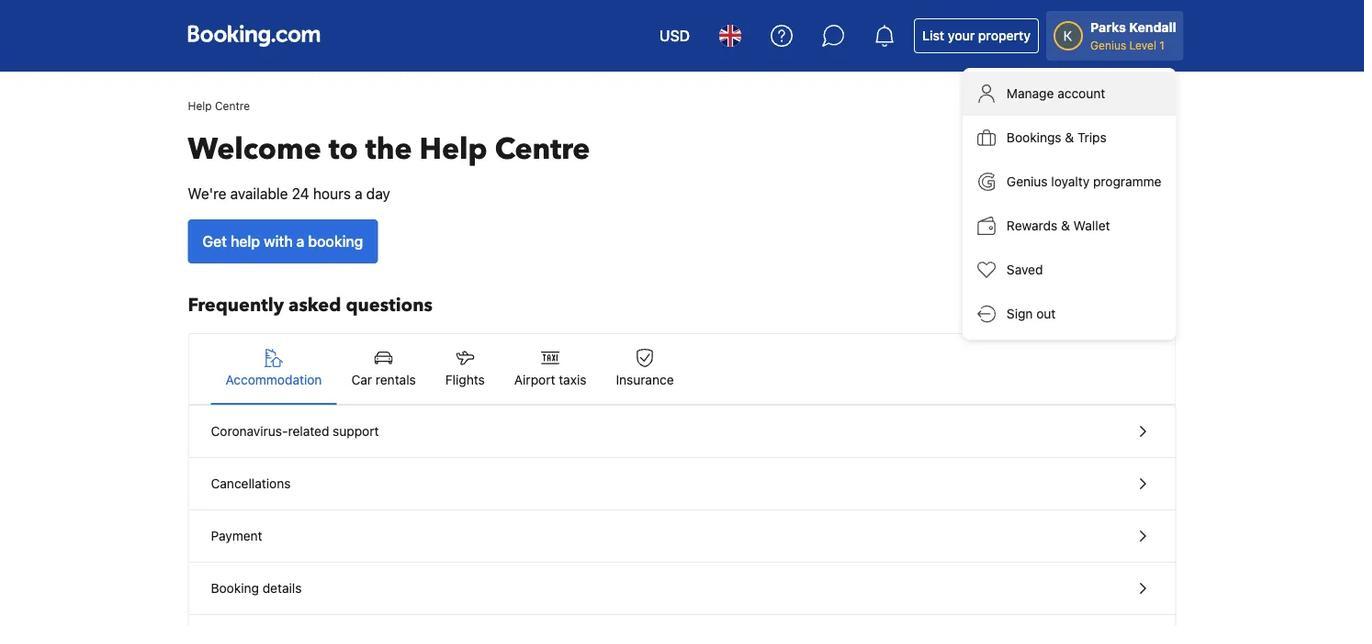 Task type: locate. For each thing, give the bounding box(es) containing it.
insurance
[[616, 372, 674, 388]]

bookings
[[1007, 130, 1061, 145]]

rewards & wallet
[[1007, 218, 1110, 233]]

1 vertical spatial centre
[[495, 130, 590, 169]]

& inside the bookings & trips link
[[1065, 130, 1074, 145]]

a left day
[[355, 185, 362, 203]]

help right the
[[419, 130, 487, 169]]

0 vertical spatial help
[[188, 99, 212, 112]]

a
[[355, 185, 362, 203], [296, 233, 304, 250]]

frequently
[[188, 293, 284, 318]]

0 vertical spatial a
[[355, 185, 362, 203]]

booking details
[[211, 581, 302, 596]]

saved
[[1007, 262, 1043, 277]]

car
[[351, 372, 372, 388]]

coronavirus-related support button
[[189, 406, 1175, 458]]

genius loyalty programme link
[[963, 160, 1176, 204]]

help up welcome
[[188, 99, 212, 112]]

rewards
[[1007, 218, 1058, 233]]

airport taxis button
[[500, 334, 601, 404]]

manage
[[1007, 86, 1054, 101]]

genius loyalty programme
[[1007, 174, 1162, 189]]

1 vertical spatial genius
[[1007, 174, 1048, 189]]

& left the wallet
[[1061, 218, 1070, 233]]

car rentals button
[[337, 334, 431, 404]]

centre
[[215, 99, 250, 112], [495, 130, 590, 169]]

0 vertical spatial centre
[[215, 99, 250, 112]]

&
[[1065, 130, 1074, 145], [1061, 218, 1070, 233]]

insurance button
[[601, 334, 689, 404]]

0 horizontal spatial a
[[296, 233, 304, 250]]

accommodation
[[226, 372, 322, 388]]

1 vertical spatial &
[[1061, 218, 1070, 233]]

related
[[288, 424, 329, 439]]

usd
[[660, 27, 690, 45]]

genius left loyalty
[[1007, 174, 1048, 189]]

to
[[329, 130, 358, 169]]

help
[[188, 99, 212, 112], [419, 130, 487, 169]]

1 vertical spatial a
[[296, 233, 304, 250]]

a right with
[[296, 233, 304, 250]]

help
[[231, 233, 260, 250]]

get help with a booking button
[[188, 220, 378, 264]]

& for wallet
[[1061, 218, 1070, 233]]

welcome
[[188, 130, 321, 169]]

property
[[978, 28, 1031, 43]]

day
[[366, 185, 390, 203]]

rentals
[[376, 372, 416, 388]]

1 horizontal spatial genius
[[1090, 39, 1126, 51]]

frequently asked questions
[[188, 293, 433, 318]]

hours
[[313, 185, 351, 203]]

genius inside parks kendall genius level 1
[[1090, 39, 1126, 51]]

flights
[[445, 372, 485, 388]]

0 vertical spatial &
[[1065, 130, 1074, 145]]

& for trips
[[1065, 130, 1074, 145]]

genius
[[1090, 39, 1126, 51], [1007, 174, 1048, 189]]

details
[[262, 581, 302, 596]]

rewards & wallet link
[[963, 204, 1176, 248]]

level
[[1129, 39, 1156, 51]]

trips
[[1077, 130, 1107, 145]]

programme
[[1093, 174, 1162, 189]]

we're
[[188, 185, 226, 203]]

kendall
[[1129, 20, 1176, 35]]

genius down parks
[[1090, 39, 1126, 51]]

0 horizontal spatial centre
[[215, 99, 250, 112]]

1 horizontal spatial centre
[[495, 130, 590, 169]]

airport
[[514, 372, 555, 388]]

& left trips
[[1065, 130, 1074, 145]]

booking
[[308, 233, 363, 250]]

1 horizontal spatial a
[[355, 185, 362, 203]]

tab list
[[189, 334, 1175, 406]]

the
[[365, 130, 412, 169]]

sign out button
[[963, 292, 1176, 336]]

booking details button
[[189, 563, 1175, 615]]

coronavirus-related support
[[211, 424, 379, 439]]

1 vertical spatial help
[[419, 130, 487, 169]]

airport taxis
[[514, 372, 586, 388]]

taxis
[[559, 372, 586, 388]]

parks
[[1090, 20, 1126, 35]]

& inside "rewards & wallet" link
[[1061, 218, 1070, 233]]

1 horizontal spatial help
[[419, 130, 487, 169]]

0 horizontal spatial help
[[188, 99, 212, 112]]

0 vertical spatial genius
[[1090, 39, 1126, 51]]

list your property
[[922, 28, 1031, 43]]



Task type: vqa. For each thing, say whether or not it's contained in the screenshot.
List your property 'link'
yes



Task type: describe. For each thing, give the bounding box(es) containing it.
welcome to the help centre
[[188, 130, 590, 169]]

24
[[292, 185, 309, 203]]

questions
[[346, 293, 433, 318]]

booking
[[211, 581, 259, 596]]

account
[[1057, 86, 1105, 101]]

get help with a booking
[[203, 233, 363, 250]]

out
[[1036, 306, 1056, 321]]

wallet
[[1073, 218, 1110, 233]]

your
[[948, 28, 975, 43]]

saved link
[[963, 248, 1176, 292]]

loyalty
[[1051, 174, 1090, 189]]

a inside 'button'
[[296, 233, 304, 250]]

asked
[[288, 293, 341, 318]]

tab list containing accommodation
[[189, 334, 1175, 406]]

booking.com online hotel reservations image
[[188, 25, 320, 47]]

1
[[1160, 39, 1165, 51]]

flights button
[[431, 334, 500, 404]]

available
[[230, 185, 288, 203]]

cancellations
[[211, 476, 291, 491]]

cancellations button
[[189, 458, 1175, 511]]

manage account
[[1007, 86, 1105, 101]]

support
[[333, 424, 379, 439]]

accommodation button
[[211, 334, 337, 404]]

coronavirus-
[[211, 424, 288, 439]]

manage account link
[[963, 72, 1176, 116]]

sign out
[[1007, 306, 1056, 321]]

usd button
[[648, 14, 701, 58]]

get
[[203, 233, 227, 250]]

we're available 24 hours a day
[[188, 185, 390, 203]]

payment
[[211, 529, 262, 544]]

0 horizontal spatial genius
[[1007, 174, 1048, 189]]

car rentals
[[351, 372, 416, 388]]

help centre
[[188, 99, 250, 112]]

parks kendall genius level 1
[[1090, 20, 1176, 51]]

bookings & trips link
[[963, 116, 1176, 160]]

list your property link
[[914, 18, 1039, 53]]

with
[[264, 233, 293, 250]]

bookings & trips
[[1007, 130, 1107, 145]]

list
[[922, 28, 944, 43]]

payment button
[[189, 511, 1175, 563]]

sign
[[1007, 306, 1033, 321]]



